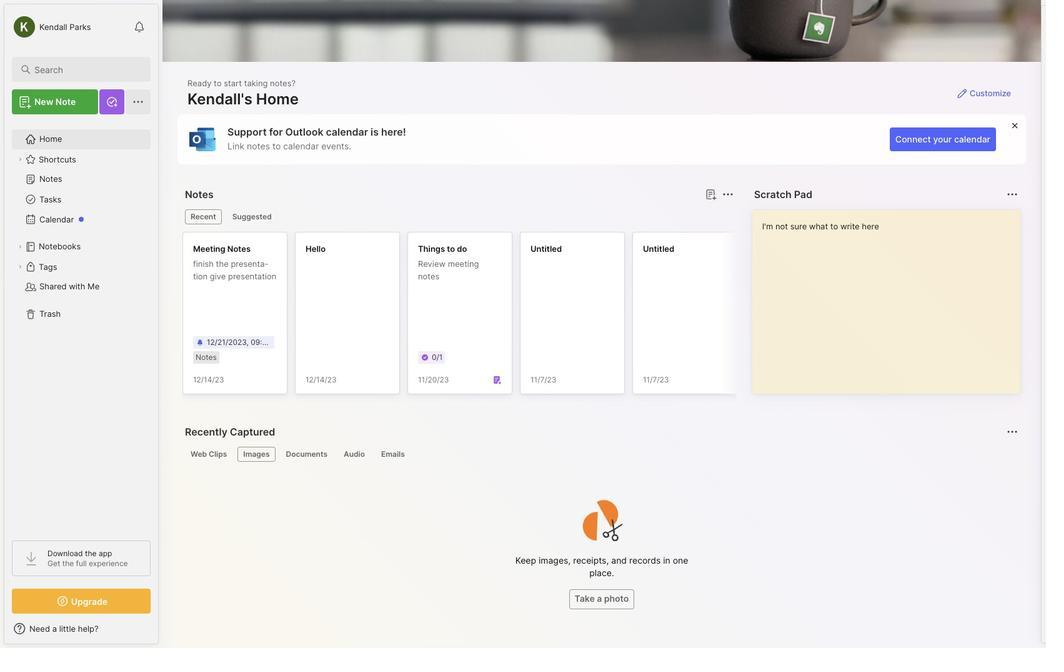 Task type: vqa. For each thing, say whether or not it's contained in the screenshot.


Task type: describe. For each thing, give the bounding box(es) containing it.
me
[[88, 282, 100, 292]]

suggested tab
[[227, 210, 278, 225]]

get
[[48, 559, 60, 569]]

photo
[[605, 594, 629, 604]]

calendar
[[39, 215, 74, 225]]

12/21/2023,
[[207, 338, 249, 347]]

home inside main element
[[39, 134, 62, 144]]

meeting notes finish the presenta tion give presentation
[[193, 244, 277, 281]]

tree inside main element
[[4, 122, 158, 530]]

receipts,
[[574, 555, 609, 566]]

your
[[934, 134, 953, 144]]

home link
[[12, 129, 151, 149]]

start
[[224, 78, 242, 88]]

1 untitled from the left
[[531, 244, 562, 254]]

support
[[228, 126, 267, 138]]

notes link
[[12, 169, 150, 190]]

11/20/23
[[418, 375, 449, 385]]

finish
[[193, 259, 214, 269]]

things to do review meeting notes
[[418, 244, 479, 281]]

to for review meeting notes
[[447, 244, 455, 254]]

notes button
[[183, 184, 216, 205]]

audio tab
[[338, 447, 371, 462]]

web clips
[[191, 450, 227, 459]]

captured
[[230, 426, 275, 438]]

web
[[191, 450, 207, 459]]

app
[[99, 549, 112, 558]]

recent tab
[[185, 210, 222, 225]]

Search text field
[[34, 64, 139, 76]]

kendall parks
[[39, 22, 91, 32]]

take a photo
[[575, 594, 629, 604]]

notes inside meeting notes finish the presenta tion give presentation
[[228, 244, 251, 254]]

things
[[418, 244, 445, 254]]

link
[[228, 141, 245, 151]]

a for need
[[52, 624, 57, 634]]

scratch
[[755, 188, 792, 201]]

support for outlook calendar is here! link notes to calendar events.
[[228, 126, 406, 151]]

tags button
[[12, 257, 150, 277]]

2 12/14/23 from the left
[[306, 375, 337, 385]]

ready
[[188, 78, 212, 88]]

1 horizontal spatial more actions image
[[1006, 425, 1021, 440]]

new
[[34, 96, 53, 107]]

1 12/14/23 from the left
[[193, 375, 224, 385]]

tab list for notes
[[185, 210, 732, 225]]

scratch pad
[[755, 188, 813, 201]]

1 vertical spatial the
[[85, 549, 97, 558]]

scratch pad button
[[752, 184, 816, 205]]

notes inside button
[[185, 188, 214, 201]]

download the app get the full experience
[[48, 549, 128, 569]]

0 vertical spatial more actions image
[[721, 187, 736, 202]]

documents
[[286, 450, 328, 459]]

kendall
[[39, 22, 67, 32]]

keep images, receipts, and records in one place.
[[516, 555, 689, 579]]

clips
[[209, 450, 227, 459]]

kendall's
[[188, 90, 253, 108]]

images,
[[539, 555, 571, 566]]

do
[[457, 244, 467, 254]]

place.
[[590, 568, 615, 579]]

notes inside things to do review meeting notes
[[418, 271, 440, 281]]

need a little help?
[[29, 624, 99, 634]]

take
[[575, 594, 595, 604]]

experience
[[89, 559, 128, 569]]

recent
[[191, 212, 216, 221]]

with
[[69, 282, 85, 292]]

expand notebooks image
[[16, 243, 24, 251]]

customize
[[971, 88, 1012, 98]]

ready to start taking notes? kendall's home
[[188, 78, 299, 108]]

take a photo button
[[570, 590, 635, 610]]

upgrade
[[71, 596, 108, 607]]

parks
[[70, 22, 91, 32]]

one
[[673, 555, 689, 566]]

more actions field for scratch pad
[[1004, 186, 1022, 203]]

1 horizontal spatial calendar
[[326, 126, 368, 138]]

documents tab
[[280, 447, 333, 462]]

is
[[371, 126, 379, 138]]

keep
[[516, 555, 537, 566]]

new note
[[34, 96, 76, 107]]

am
[[274, 338, 286, 347]]

connect your calendar
[[896, 134, 991, 144]]

connect
[[896, 134, 932, 144]]

recently captured button
[[183, 422, 278, 442]]

download
[[48, 549, 83, 558]]

and
[[612, 555, 627, 566]]

calendar inside button
[[955, 134, 991, 144]]

tasks
[[39, 195, 62, 205]]



Task type: locate. For each thing, give the bounding box(es) containing it.
2 horizontal spatial calendar
[[955, 134, 991, 144]]

more actions image
[[1006, 187, 1021, 202]]

home up shortcuts
[[39, 134, 62, 144]]

need
[[29, 624, 50, 634]]

expand tags image
[[16, 263, 24, 271]]

images tab
[[238, 447, 275, 462]]

a inside "field"
[[52, 624, 57, 634]]

a
[[597, 594, 602, 604], [52, 624, 57, 634]]

taking
[[244, 78, 268, 88]]

tab list containing web clips
[[185, 447, 1017, 462]]

images
[[243, 450, 270, 459]]

a for take
[[597, 594, 602, 604]]

untitled
[[531, 244, 562, 254], [644, 244, 675, 254]]

a inside "button"
[[597, 594, 602, 604]]

Start writing… text field
[[763, 210, 1021, 384]]

calendar right the your
[[955, 134, 991, 144]]

notebooks link
[[12, 237, 150, 257]]

notes?
[[270, 78, 296, 88]]

2 11/7/23 from the left
[[644, 375, 669, 385]]

calendar down outlook at left
[[283, 141, 319, 151]]

0 horizontal spatial home
[[39, 134, 62, 144]]

tion
[[193, 259, 269, 281]]

0 vertical spatial tab list
[[185, 210, 732, 225]]

the down download
[[62, 559, 74, 569]]

tab list containing recent
[[185, 210, 732, 225]]

0 horizontal spatial to
[[214, 78, 222, 88]]

shared with me
[[39, 282, 100, 292]]

the up give
[[216, 259, 229, 269]]

0 horizontal spatial untitled
[[531, 244, 562, 254]]

emails tab
[[376, 447, 411, 462]]

trash
[[39, 309, 61, 319]]

2 untitled from the left
[[644, 244, 675, 254]]

to left start
[[214, 78, 222, 88]]

12/14/23
[[193, 375, 224, 385], [306, 375, 337, 385]]

little
[[59, 624, 76, 634]]

notes down review
[[418, 271, 440, 281]]

to left do
[[447, 244, 455, 254]]

home down notes?
[[256, 90, 299, 108]]

presentation
[[228, 271, 277, 281]]

finish the presenta tion give presentation row group
[[183, 232, 858, 402]]

notes inside main element
[[39, 174, 62, 184]]

notes up recent
[[185, 188, 214, 201]]

1 horizontal spatial notes
[[418, 271, 440, 281]]

tree containing home
[[4, 122, 158, 530]]

0 vertical spatial a
[[597, 594, 602, 604]]

for
[[269, 126, 283, 138]]

1 tab list from the top
[[185, 210, 732, 225]]

More actions field
[[720, 186, 737, 203], [1004, 186, 1022, 203], [1004, 423, 1022, 441]]

a left the little
[[52, 624, 57, 634]]

1 vertical spatial more actions image
[[1006, 425, 1021, 440]]

notes
[[247, 141, 270, 151], [418, 271, 440, 281]]

to for kendall's home
[[214, 78, 222, 88]]

tab list for recently captured
[[185, 447, 1017, 462]]

suggested
[[232, 212, 272, 221]]

09:00
[[251, 338, 272, 347]]

more actions image
[[721, 187, 736, 202], [1006, 425, 1021, 440]]

2 horizontal spatial to
[[447, 244, 455, 254]]

1 horizontal spatial to
[[273, 141, 281, 151]]

0 horizontal spatial more actions image
[[721, 187, 736, 202]]

calendar
[[326, 126, 368, 138], [955, 134, 991, 144], [283, 141, 319, 151]]

recently captured
[[185, 426, 275, 438]]

1 horizontal spatial a
[[597, 594, 602, 604]]

2 tab list from the top
[[185, 447, 1017, 462]]

shared
[[39, 282, 67, 292]]

give
[[210, 271, 226, 281]]

events.
[[322, 141, 352, 151]]

tree
[[4, 122, 158, 530]]

to inside things to do review meeting notes
[[447, 244, 455, 254]]

main element
[[0, 0, 163, 649]]

a right take
[[597, 594, 602, 604]]

shortcuts
[[39, 154, 76, 164]]

to inside ready to start taking notes? kendall's home
[[214, 78, 222, 88]]

in
[[664, 555, 671, 566]]

the up 'full' at the left
[[85, 549, 97, 558]]

the inside meeting notes finish the presenta tion give presentation
[[216, 259, 229, 269]]

11/7/23
[[531, 375, 557, 385], [644, 375, 669, 385]]

note
[[56, 96, 76, 107]]

notes up presenta
[[228, 244, 251, 254]]

to
[[214, 78, 222, 88], [273, 141, 281, 151], [447, 244, 455, 254]]

hello
[[306, 244, 326, 254]]

recently
[[185, 426, 228, 438]]

connect your calendar button
[[890, 128, 997, 151]]

click to collapse image
[[158, 625, 167, 640]]

shared with me link
[[12, 277, 150, 297]]

meeting
[[448, 259, 479, 269]]

0 horizontal spatial 12/14/23
[[193, 375, 224, 385]]

0 horizontal spatial a
[[52, 624, 57, 634]]

shortcuts button
[[12, 149, 150, 169]]

1 horizontal spatial untitled
[[644, 244, 675, 254]]

0 vertical spatial to
[[214, 78, 222, 88]]

1 horizontal spatial 11/7/23
[[644, 375, 669, 385]]

WHAT'S NEW field
[[4, 619, 158, 639]]

0 horizontal spatial 11/7/23
[[531, 375, 557, 385]]

Account field
[[12, 14, 91, 39]]

tasks button
[[12, 190, 150, 210]]

web clips tab
[[185, 447, 233, 462]]

2 horizontal spatial the
[[216, 259, 229, 269]]

notes down "support"
[[247, 141, 270, 151]]

1 vertical spatial home
[[39, 134, 62, 144]]

emails
[[381, 450, 405, 459]]

1 vertical spatial to
[[273, 141, 281, 151]]

full
[[76, 559, 87, 569]]

pad
[[795, 188, 813, 201]]

notes down 12/21/2023,
[[196, 353, 217, 362]]

1 horizontal spatial 12/14/23
[[306, 375, 337, 385]]

presenta
[[231, 259, 269, 269]]

0 horizontal spatial the
[[62, 559, 74, 569]]

none search field inside main element
[[34, 62, 139, 77]]

0 horizontal spatial notes
[[247, 141, 270, 151]]

1 vertical spatial notes
[[418, 271, 440, 281]]

meeting
[[193, 244, 226, 254]]

1 vertical spatial tab list
[[185, 447, 1017, 462]]

to inside support for outlook calendar is here! link notes to calendar events.
[[273, 141, 281, 151]]

0 vertical spatial the
[[216, 259, 229, 269]]

0 vertical spatial notes
[[247, 141, 270, 151]]

notes inside support for outlook calendar is here! link notes to calendar events.
[[247, 141, 270, 151]]

calendar button
[[12, 210, 150, 230]]

notes up the tasks on the left of the page
[[39, 174, 62, 184]]

outlook
[[285, 126, 324, 138]]

1 horizontal spatial the
[[85, 549, 97, 558]]

audio
[[344, 450, 365, 459]]

1 horizontal spatial home
[[256, 90, 299, 108]]

review
[[418, 259, 446, 269]]

2 vertical spatial to
[[447, 244, 455, 254]]

tab list
[[185, 210, 732, 225], [185, 447, 1017, 462]]

home
[[256, 90, 299, 108], [39, 134, 62, 144]]

0 vertical spatial home
[[256, 90, 299, 108]]

1 11/7/23 from the left
[[531, 375, 557, 385]]

2 vertical spatial the
[[62, 559, 74, 569]]

0 horizontal spatial calendar
[[283, 141, 319, 151]]

trash link
[[12, 305, 150, 325]]

upgrade button
[[12, 589, 151, 614]]

here!
[[381, 126, 406, 138]]

None search field
[[34, 62, 139, 77]]

1 vertical spatial a
[[52, 624, 57, 634]]

notebooks
[[39, 242, 81, 252]]

12/21/2023, 09:00 am
[[207, 338, 286, 347]]

records
[[630, 555, 661, 566]]

calendar up the events.
[[326, 126, 368, 138]]

more actions field for recently captured
[[1004, 423, 1022, 441]]

to down "for"
[[273, 141, 281, 151]]

0/1
[[432, 353, 443, 362]]

help?
[[78, 624, 99, 634]]

tags
[[39, 262, 57, 272]]

customize button
[[952, 83, 1017, 103]]

home inside ready to start taking notes? kendall's home
[[256, 90, 299, 108]]



